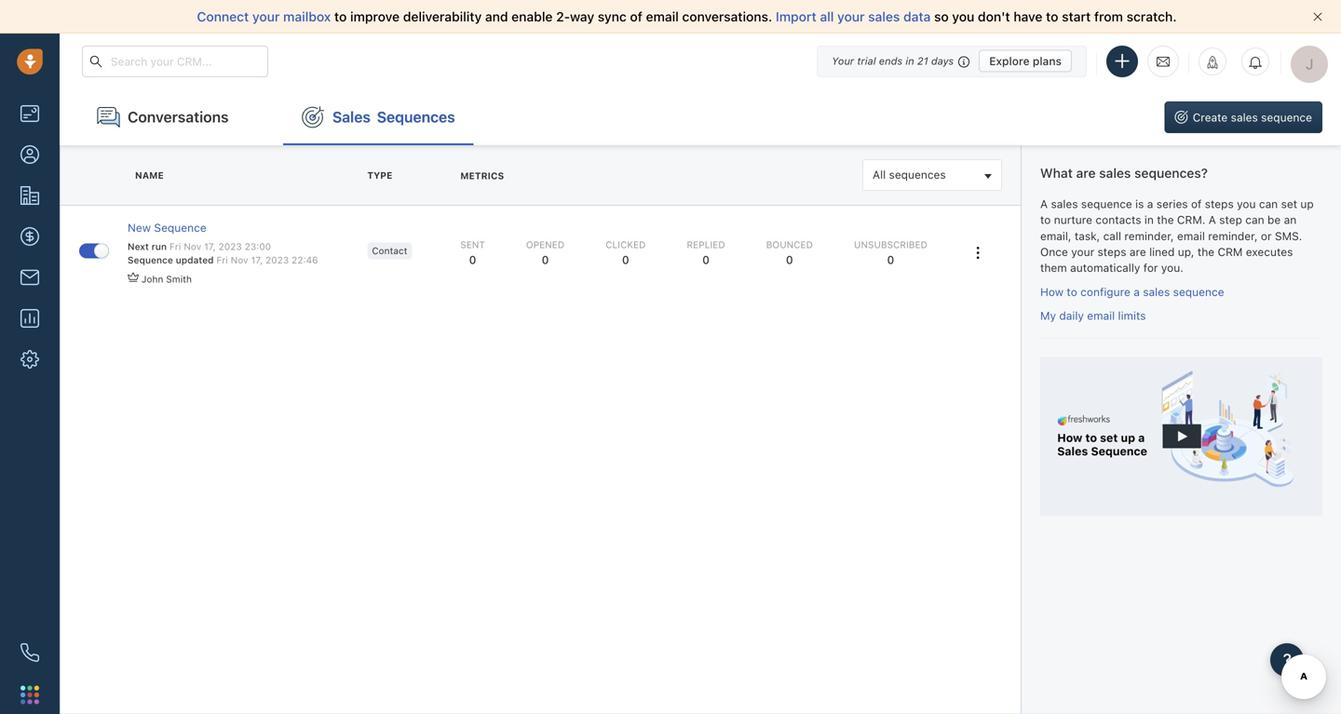 Task type: vqa. For each thing, say whether or not it's contained in the screenshot.
No related to No deals to show Add deal
no



Task type: locate. For each thing, give the bounding box(es) containing it.
sales inside a sales sequence is a series of steps you can set up to nurture contacts in the crm. a step can be an email, task, call reminder, email reminder, or sms. once your steps are lined up, the crm executes them automatically for you.
[[1051, 198, 1078, 211]]

email right sync
[[646, 9, 679, 24]]

conversations
[[128, 108, 229, 126]]

crm.
[[1177, 214, 1206, 227]]

fri
[[170, 241, 181, 252], [217, 255, 228, 265]]

all sequences
[[873, 168, 946, 181]]

so
[[934, 9, 949, 24]]

1 vertical spatial in
[[1145, 214, 1154, 227]]

1 vertical spatial a
[[1134, 285, 1140, 298]]

2-
[[556, 9, 570, 24]]

sequence down run
[[128, 255, 173, 265]]

your right the 'all'
[[838, 9, 865, 24]]

call
[[1104, 230, 1122, 243]]

sequence up run
[[154, 221, 207, 234]]

in inside a sales sequence is a series of steps you can set up to nurture contacts in the crm. a step can be an email, task, call reminder, email reminder, or sms. once your steps are lined up, the crm executes them automatically for you.
[[1145, 214, 1154, 227]]

1 0 from the left
[[469, 253, 476, 266]]

a right 'is'
[[1147, 198, 1154, 211]]

sales up contacts
[[1099, 165, 1131, 181]]

what
[[1041, 165, 1073, 181]]

5 0 from the left
[[786, 253, 793, 266]]

clicked
[[606, 239, 646, 250]]

1 horizontal spatial steps
[[1205, 198, 1234, 211]]

sales
[[868, 9, 900, 24], [1231, 111, 1258, 124], [1099, 165, 1131, 181], [1051, 198, 1078, 211], [1143, 285, 1170, 298]]

can left be
[[1246, 214, 1265, 227]]

explore plans link
[[979, 50, 1072, 72]]

active image
[[94, 244, 109, 259]]

0 horizontal spatial sequence
[[1081, 198, 1133, 211]]

your left the mailbox
[[252, 9, 280, 24]]

to
[[334, 9, 347, 24], [1046, 9, 1059, 24], [1041, 214, 1051, 227], [1067, 285, 1078, 298]]

are
[[1076, 165, 1096, 181], [1130, 245, 1147, 259]]

can
[[1259, 198, 1278, 211], [1246, 214, 1265, 227]]

0 down sent
[[469, 253, 476, 266]]

2 horizontal spatial sequence
[[1261, 111, 1313, 124]]

0 inside opened 0
[[542, 253, 549, 266]]

0 horizontal spatial the
[[1157, 214, 1174, 227]]

1 horizontal spatial in
[[1145, 214, 1154, 227]]

be
[[1268, 214, 1281, 227]]

0 horizontal spatial of
[[630, 9, 643, 24]]

how to configure a sales sequence
[[1041, 285, 1225, 298]]

2 reminder, from the left
[[1209, 230, 1258, 243]]

email down configure on the top right
[[1087, 309, 1115, 322]]

1 vertical spatial 2023
[[266, 255, 289, 265]]

1 vertical spatial email
[[1177, 230, 1205, 243]]

step
[[1220, 214, 1243, 227]]

are up for at top
[[1130, 245, 1147, 259]]

17, up the updated
[[204, 241, 216, 252]]

1 horizontal spatial sequence
[[1173, 285, 1225, 298]]

bounced 0
[[766, 239, 813, 266]]

2 vertical spatial email
[[1087, 309, 1115, 322]]

3 0 from the left
[[622, 253, 629, 266]]

are inside a sales sequence is a series of steps you can set up to nurture contacts in the crm. a step can be an email, task, call reminder, email reminder, or sms. once your steps are lined up, the crm executes them automatically for you.
[[1130, 245, 1147, 259]]

1 vertical spatial fri
[[217, 255, 228, 265]]

6 0 from the left
[[887, 253, 895, 266]]

sequence inside button
[[1261, 111, 1313, 124]]

1 vertical spatial are
[[1130, 245, 1147, 259]]

nov up the updated
[[184, 241, 201, 252]]

you up step
[[1237, 198, 1256, 211]]

unsubscribed
[[854, 239, 928, 250]]

opened
[[526, 239, 565, 250]]

executes
[[1246, 245, 1293, 259]]

tab list containing conversations
[[60, 89, 474, 145]]

sent 0
[[460, 239, 485, 266]]

of right sync
[[630, 9, 643, 24]]

you right so
[[952, 9, 975, 24]]

reminder, down step
[[1209, 230, 1258, 243]]

the right up,
[[1198, 245, 1215, 259]]

0 inside bounced 0
[[786, 253, 793, 266]]

metrics
[[460, 170, 504, 181]]

sequences
[[377, 108, 455, 126]]

0 vertical spatial are
[[1076, 165, 1096, 181]]

0 vertical spatial a
[[1147, 198, 1154, 211]]

updated
[[176, 255, 214, 265]]

23:00
[[245, 241, 271, 252]]

to inside a sales sequence is a series of steps you can set up to nurture contacts in the crm. a step can be an email, task, call reminder, email reminder, or sms. once your steps are lined up, the crm executes them automatically for you.
[[1041, 214, 1051, 227]]

bounced
[[766, 239, 813, 250]]

is
[[1136, 198, 1144, 211]]

0 vertical spatial email
[[646, 9, 679, 24]]

freshworks switcher image
[[20, 686, 39, 705]]

reminder, up 'lined'
[[1125, 230, 1174, 243]]

0 vertical spatial 17,
[[204, 241, 216, 252]]

0 down clicked
[[622, 253, 629, 266]]

0 horizontal spatial 17,
[[204, 241, 216, 252]]

0 horizontal spatial in
[[906, 55, 914, 67]]

are right what
[[1076, 165, 1096, 181]]

1 horizontal spatial you
[[1237, 198, 1256, 211]]

nov
[[184, 241, 201, 252], [231, 255, 248, 265]]

0 horizontal spatial steps
[[1098, 245, 1127, 259]]

1 horizontal spatial the
[[1198, 245, 1215, 259]]

to left start
[[1046, 9, 1059, 24]]

sequence right create
[[1261, 111, 1313, 124]]

of up crm.
[[1191, 198, 1202, 211]]

1 vertical spatial steps
[[1098, 245, 1127, 259]]

steps down call
[[1098, 245, 1127, 259]]

0 vertical spatial in
[[906, 55, 914, 67]]

sales right create
[[1231, 111, 1258, 124]]

to up email,
[[1041, 214, 1051, 227]]

to right the mailbox
[[334, 9, 347, 24]]

2 vertical spatial sequence
[[1173, 285, 1225, 298]]

sales up nurture
[[1051, 198, 1078, 211]]

0 for sent 0
[[469, 253, 476, 266]]

0 for opened 0
[[542, 253, 549, 266]]

name
[[135, 170, 164, 180]]

of
[[630, 9, 643, 24], [1191, 198, 1202, 211]]

ends
[[879, 55, 903, 67]]

1 horizontal spatial reminder,
[[1209, 230, 1258, 243]]

17, down 23:00
[[251, 255, 263, 265]]

fri right run
[[170, 241, 181, 252]]

an
[[1284, 214, 1297, 227]]

sequence down you.
[[1173, 285, 1225, 298]]

1 vertical spatial of
[[1191, 198, 1202, 211]]

sequence inside a sales sequence is a series of steps you can set up to nurture contacts in the crm. a step can be an email, task, call reminder, email reminder, or sms. once your steps are lined up, the crm executes them automatically for you.
[[1081, 198, 1133, 211]]

sequence
[[154, 221, 207, 234], [128, 255, 173, 265]]

sales sequences link
[[283, 89, 474, 145]]

can up be
[[1259, 198, 1278, 211]]

a down what
[[1041, 198, 1048, 211]]

conversations.
[[682, 9, 773, 24]]

sequence up contacts
[[1081, 198, 1133, 211]]

0 for unsubscribed 0
[[887, 253, 895, 266]]

0 inside clicked 0
[[622, 253, 629, 266]]

email
[[646, 9, 679, 24], [1177, 230, 1205, 243], [1087, 309, 1115, 322]]

1 vertical spatial a
[[1209, 214, 1217, 227]]

0 down bounced
[[786, 253, 793, 266]]

4 0 from the left
[[703, 253, 710, 266]]

0 vertical spatial nov
[[184, 241, 201, 252]]

in
[[906, 55, 914, 67], [1145, 214, 1154, 227]]

them
[[1041, 261, 1067, 274]]

send email image
[[1157, 54, 1170, 69]]

create sales sequence link
[[1165, 102, 1341, 133]]

start
[[1062, 9, 1091, 24]]

0 down opened
[[542, 253, 549, 266]]

1 vertical spatial sequence
[[1081, 198, 1133, 211]]

1 vertical spatial 17,
[[251, 255, 263, 265]]

steps up step
[[1205, 198, 1234, 211]]

close image
[[1314, 12, 1323, 21]]

1 horizontal spatial email
[[1087, 309, 1115, 322]]

0 horizontal spatial 2023
[[219, 241, 242, 252]]

1 horizontal spatial are
[[1130, 245, 1147, 259]]

smith
[[166, 274, 192, 285]]

connect your mailbox to improve deliverability and enable 2-way sync of email conversations. import all your sales data so you don't have to start from scratch.
[[197, 9, 1177, 24]]

fri right the updated
[[217, 255, 228, 265]]

your
[[252, 9, 280, 24], [838, 9, 865, 24], [1072, 245, 1095, 259]]

0 horizontal spatial reminder,
[[1125, 230, 1174, 243]]

or
[[1261, 230, 1272, 243]]

0 inside sent 0
[[469, 253, 476, 266]]

connect
[[197, 9, 249, 24]]

new
[[128, 221, 151, 234]]

all sequences button
[[863, 159, 1002, 191]]

deliverability
[[403, 9, 482, 24]]

you
[[952, 9, 975, 24], [1237, 198, 1256, 211]]

0 vertical spatial of
[[630, 9, 643, 24]]

steps
[[1205, 198, 1234, 211], [1098, 245, 1127, 259]]

sales sequences
[[333, 108, 455, 126]]

you.
[[1162, 261, 1184, 274]]

0 down replied
[[703, 253, 710, 266]]

a left step
[[1209, 214, 1217, 227]]

2 horizontal spatial your
[[1072, 245, 1095, 259]]

what's new image
[[1206, 56, 1219, 69]]

0 horizontal spatial a
[[1041, 198, 1048, 211]]

phone element
[[11, 634, 48, 672]]

1 horizontal spatial 17,
[[251, 255, 263, 265]]

0 inside "unsubscribed 0"
[[887, 253, 895, 266]]

0 horizontal spatial your
[[252, 9, 280, 24]]

sales inside button
[[1231, 111, 1258, 124]]

0 vertical spatial sequence
[[1261, 111, 1313, 124]]

crm
[[1218, 245, 1243, 259]]

email down crm.
[[1177, 230, 1205, 243]]

a up limits on the right of page
[[1134, 285, 1140, 298]]

0 down unsubscribed on the right top
[[887, 253, 895, 266]]

0 horizontal spatial you
[[952, 9, 975, 24]]

automatically
[[1070, 261, 1141, 274]]

in right contacts
[[1145, 214, 1154, 227]]

Search your CRM... text field
[[82, 46, 268, 77]]

0 vertical spatial fri
[[170, 241, 181, 252]]

2 0 from the left
[[542, 253, 549, 266]]

reminder,
[[1125, 230, 1174, 243], [1209, 230, 1258, 243]]

0 horizontal spatial a
[[1134, 285, 1140, 298]]

1 vertical spatial can
[[1246, 214, 1265, 227]]

conversations link
[[78, 89, 265, 145]]

0 horizontal spatial email
[[646, 9, 679, 24]]

2023 down 23:00
[[266, 255, 289, 265]]

sequence
[[1261, 111, 1313, 124], [1081, 198, 1133, 211], [1173, 285, 1225, 298]]

have
[[1014, 9, 1043, 24]]

0 vertical spatial a
[[1041, 198, 1048, 211]]

0 inside replied 0
[[703, 253, 710, 266]]

1 vertical spatial you
[[1237, 198, 1256, 211]]

the down series
[[1157, 214, 1174, 227]]

in left 21
[[906, 55, 914, 67]]

2023 left 23:00
[[219, 241, 242, 252]]

1 vertical spatial sequence
[[128, 255, 173, 265]]

your down 'task,'
[[1072, 245, 1095, 259]]

how
[[1041, 285, 1064, 298]]

nov down 23:00
[[231, 255, 248, 265]]

tab list
[[60, 89, 474, 145]]

1 horizontal spatial of
[[1191, 198, 1202, 211]]

1 horizontal spatial fri
[[217, 255, 228, 265]]

1 horizontal spatial nov
[[231, 255, 248, 265]]

2 horizontal spatial email
[[1177, 230, 1205, 243]]

email inside a sales sequence is a series of steps you can set up to nurture contacts in the crm. a step can be an email, task, call reminder, email reminder, or sms. once your steps are lined up, the crm executes them automatically for you.
[[1177, 230, 1205, 243]]

1 horizontal spatial a
[[1147, 198, 1154, 211]]



Task type: describe. For each thing, give the bounding box(es) containing it.
for
[[1144, 261, 1158, 274]]

my daily email limits link
[[1041, 309, 1146, 322]]

all
[[820, 9, 834, 24]]

1 reminder, from the left
[[1125, 230, 1174, 243]]

john
[[142, 274, 163, 285]]

sales down for at top
[[1143, 285, 1170, 298]]

import
[[776, 9, 817, 24]]

and
[[485, 9, 508, 24]]

explore
[[990, 54, 1030, 68]]

my daily email limits
[[1041, 309, 1146, 322]]

1 horizontal spatial your
[[838, 9, 865, 24]]

a inside a sales sequence is a series of steps you can set up to nurture contacts in the crm. a step can be an email, task, call reminder, email reminder, or sms. once your steps are lined up, the crm executes them automatically for you.
[[1147, 198, 1154, 211]]

up
[[1301, 198, 1314, 211]]

series
[[1157, 198, 1188, 211]]

1 horizontal spatial 2023
[[266, 255, 289, 265]]

0 vertical spatial the
[[1157, 214, 1174, 227]]

import all your sales data link
[[776, 9, 934, 24]]

email,
[[1041, 230, 1072, 243]]

your
[[832, 55, 854, 67]]

what are sales sequences?
[[1041, 165, 1208, 181]]

daily
[[1060, 309, 1084, 322]]

contact
[[372, 246, 408, 256]]

0 vertical spatial 2023
[[219, 241, 242, 252]]

scratch.
[[1127, 9, 1177, 24]]

0 for replied 0
[[703, 253, 710, 266]]

plans
[[1033, 54, 1062, 68]]

0 horizontal spatial are
[[1076, 165, 1096, 181]]

your trial ends in 21 days
[[832, 55, 954, 67]]

once
[[1041, 245, 1068, 259]]

create sales sequence
[[1193, 111, 1313, 124]]

trial
[[857, 55, 876, 67]]

my
[[1041, 309, 1056, 322]]

next
[[128, 241, 149, 252]]

a sales sequence is a series of steps you can set up to nurture contacts in the crm. a step can be an email, task, call reminder, email reminder, or sms. once your steps are lined up, the crm executes them automatically for you.
[[1041, 198, 1314, 274]]

don't
[[978, 9, 1010, 24]]

sms.
[[1275, 230, 1303, 243]]

task,
[[1075, 230, 1100, 243]]

sequence for create sales sequence
[[1261, 111, 1313, 124]]

john smith
[[142, 274, 192, 285]]

0 for clicked 0
[[622, 253, 629, 266]]

sync
[[598, 9, 627, 24]]

create
[[1193, 111, 1228, 124]]

sequences?
[[1135, 165, 1208, 181]]

0 vertical spatial can
[[1259, 198, 1278, 211]]

replied
[[687, 239, 725, 250]]

0 vertical spatial sequence
[[154, 221, 207, 234]]

your inside a sales sequence is a series of steps you can set up to nurture contacts in the crm. a step can be an email, task, call reminder, email reminder, or sms. once your steps are lined up, the crm executes them automatically for you.
[[1072, 245, 1095, 259]]

nurture
[[1054, 214, 1093, 227]]

sequences
[[889, 168, 946, 181]]

of inside a sales sequence is a series of steps you can set up to nurture contacts in the crm. a step can be an email, task, call reminder, email reminder, or sms. once your steps are lined up, the crm executes them automatically for you.
[[1191, 198, 1202, 211]]

type
[[367, 170, 393, 180]]

enable
[[512, 9, 553, 24]]

to right how
[[1067, 285, 1078, 298]]

0 for bounced 0
[[786, 253, 793, 266]]

sales left data
[[868, 9, 900, 24]]

all
[[873, 168, 886, 181]]

how to configure a sales sequence link
[[1041, 285, 1225, 298]]

1 vertical spatial the
[[1198, 245, 1215, 259]]

way
[[570, 9, 594, 24]]

new sequence link
[[128, 220, 207, 236]]

unsubscribed 0
[[854, 239, 928, 266]]

up,
[[1178, 245, 1195, 259]]

explore plans
[[990, 54, 1062, 68]]

0 horizontal spatial fri
[[170, 241, 181, 252]]

sales
[[333, 108, 371, 126]]

1 vertical spatial nov
[[231, 255, 248, 265]]

21
[[917, 55, 929, 67]]

phone image
[[20, 644, 39, 662]]

lined
[[1150, 245, 1175, 259]]

improve
[[350, 9, 400, 24]]

0 horizontal spatial nov
[[184, 241, 201, 252]]

mailbox
[[283, 9, 331, 24]]

opened 0
[[526, 239, 565, 266]]

1 horizontal spatial a
[[1209, 214, 1217, 227]]

you inside a sales sequence is a series of steps you can set up to nurture contacts in the crm. a step can be an email, task, call reminder, email reminder, or sms. once your steps are lined up, the crm executes them automatically for you.
[[1237, 198, 1256, 211]]

configure
[[1081, 285, 1131, 298]]

run
[[152, 241, 167, 252]]

create sales sequence button
[[1165, 102, 1323, 133]]

set
[[1281, 198, 1298, 211]]

new sequence next run fri nov 17, 2023 23:00 sequence updated fri nov 17, 2023 22:46
[[128, 221, 318, 265]]

0 vertical spatial steps
[[1205, 198, 1234, 211]]

clicked 0
[[606, 239, 646, 266]]

replied 0
[[687, 239, 725, 266]]

22:46
[[292, 255, 318, 265]]

limits
[[1118, 309, 1146, 322]]

connect your mailbox link
[[197, 9, 334, 24]]

0 vertical spatial you
[[952, 9, 975, 24]]

days
[[931, 55, 954, 67]]

from
[[1095, 9, 1123, 24]]

sequence for a sales sequence is a series of steps you can set up to nurture contacts in the crm. a step can be an email, task, call reminder, email reminder, or sms. once your steps are lined up, the crm executes them automatically for you.
[[1081, 198, 1133, 211]]

sent
[[460, 239, 485, 250]]



